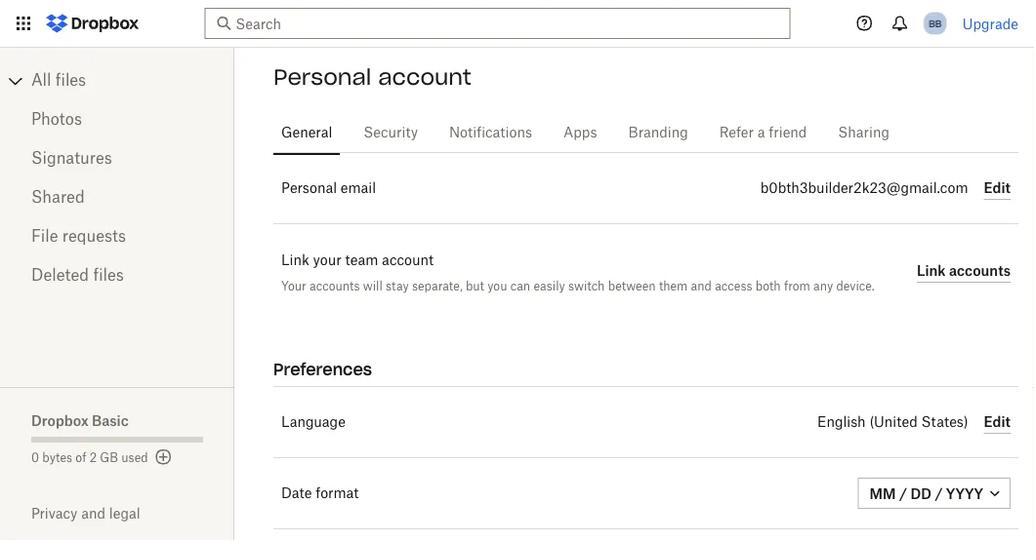 Task type: vqa. For each thing, say whether or not it's contained in the screenshot.
"Link"
yes



Task type: locate. For each thing, give the bounding box(es) containing it.
1 horizontal spatial link
[[917, 263, 946, 279]]

yyyy
[[946, 486, 983, 502]]

personal left email
[[281, 182, 337, 195]]

file
[[31, 229, 58, 245]]

1 vertical spatial edit
[[984, 414, 1011, 431]]

deleted
[[31, 269, 89, 284]]

/
[[899, 486, 907, 502], [935, 486, 943, 502]]

link inside link accounts button
[[917, 263, 946, 279]]

and left legal
[[81, 506, 105, 522]]

link up your
[[281, 254, 309, 268]]

between
[[608, 279, 656, 293]]

edit button
[[984, 177, 1011, 200], [984, 411, 1011, 435]]

1 horizontal spatial and
[[691, 279, 712, 293]]

2 edit button from the top
[[984, 411, 1011, 435]]

personal account
[[273, 63, 471, 91]]

files right all
[[55, 73, 86, 89]]

edit up the link accounts at the right of page
[[984, 180, 1011, 196]]

photos link
[[31, 101, 203, 140]]

1 / from the left
[[899, 486, 907, 502]]

2 / from the left
[[935, 486, 943, 502]]

personal for personal account
[[273, 63, 371, 91]]

1 vertical spatial personal
[[281, 182, 337, 195]]

both
[[756, 279, 781, 293]]

dd
[[910, 486, 932, 502]]

0 vertical spatial and
[[691, 279, 712, 293]]

0 horizontal spatial accounts
[[310, 279, 360, 293]]

files down file requests link
[[93, 269, 124, 284]]

bytes
[[42, 453, 72, 465]]

email
[[341, 182, 376, 195]]

2
[[90, 453, 97, 465]]

b0bth3builder2k23@gmail.com
[[760, 182, 968, 195]]

1 vertical spatial files
[[93, 269, 124, 284]]

shared link
[[31, 179, 203, 218]]

file requests link
[[31, 218, 203, 257]]

link right 'device.'
[[917, 263, 946, 279]]

edit button for name
[[984, 177, 1011, 200]]

0 horizontal spatial files
[[55, 73, 86, 89]]

0 vertical spatial edit button
[[984, 177, 1011, 200]]

1 horizontal spatial /
[[935, 486, 943, 502]]

notifications tab
[[441, 109, 540, 156]]

0 vertical spatial edit
[[984, 180, 1011, 196]]

1 horizontal spatial accounts
[[949, 263, 1011, 279]]

link your team account
[[281, 254, 434, 268]]

bb
[[929, 17, 942, 29]]

general
[[281, 126, 332, 140]]

account
[[378, 63, 471, 91], [382, 254, 434, 268]]

accounts for your
[[310, 279, 360, 293]]

legal
[[109, 506, 140, 522]]

personal up name
[[273, 63, 371, 91]]

notifications
[[449, 126, 532, 140]]

your accounts will stay separate, but you can easily switch between them and access both from any device.
[[281, 279, 875, 293]]

accounts
[[949, 263, 1011, 279], [310, 279, 360, 293]]

preferences
[[273, 360, 372, 380]]

edit right the states)
[[984, 414, 1011, 431]]

access
[[715, 279, 752, 293]]

language
[[281, 416, 346, 430]]

1 edit from the top
[[984, 180, 1011, 196]]

files
[[55, 73, 86, 89], [93, 269, 124, 284]]

0 horizontal spatial link
[[281, 254, 309, 268]]

0 horizontal spatial and
[[81, 506, 105, 522]]

stay
[[386, 279, 409, 293]]

date
[[281, 487, 312, 501]]

account up security
[[378, 63, 471, 91]]

photos
[[31, 112, 82, 128]]

tab list
[[273, 106, 1018, 156]]

account up stay at the bottom left
[[382, 254, 434, 268]]

accounts inside button
[[949, 263, 1011, 279]]

0
[[31, 453, 39, 465]]

1 vertical spatial edit button
[[984, 411, 1011, 435]]

security
[[364, 126, 418, 140]]

edit
[[984, 180, 1011, 196], [984, 414, 1011, 431]]

link
[[281, 254, 309, 268], [917, 263, 946, 279]]

dropbox basic
[[31, 413, 129, 429]]

refer a friend
[[719, 126, 807, 140]]

requests
[[62, 229, 126, 245]]

personal
[[273, 63, 371, 91], [281, 182, 337, 195]]

and
[[691, 279, 712, 293], [81, 506, 105, 522]]

get more space image
[[152, 446, 175, 470]]

mm / dd / yyyy button
[[858, 478, 1011, 510]]

any
[[813, 279, 833, 293]]

them
[[659, 279, 688, 293]]

dropbox logo - go to the homepage image
[[39, 8, 145, 39]]

apps tab
[[556, 109, 605, 156]]

2 edit from the top
[[984, 414, 1011, 431]]

and right them
[[691, 279, 712, 293]]

sharing tab
[[830, 109, 897, 156]]

1 horizontal spatial files
[[93, 269, 124, 284]]

Search text field
[[236, 13, 754, 34]]

0 horizontal spatial /
[[899, 486, 907, 502]]

edit button right the states)
[[984, 411, 1011, 435]]

dropbox
[[31, 413, 88, 429]]

files for deleted files
[[93, 269, 124, 284]]

link accounts
[[917, 263, 1011, 279]]

0 vertical spatial files
[[55, 73, 86, 89]]

upgrade
[[962, 15, 1018, 32]]

/ right dd
[[935, 486, 943, 502]]

/ left dd
[[899, 486, 907, 502]]

edit button up the link accounts at the right of page
[[984, 177, 1011, 200]]

file requests
[[31, 229, 126, 245]]

0 vertical spatial personal
[[273, 63, 371, 91]]

a
[[758, 126, 765, 140]]

personal email
[[281, 182, 376, 195]]

friend
[[769, 126, 807, 140]]

1 edit button from the top
[[984, 177, 1011, 200]]

general tab
[[273, 109, 340, 156]]



Task type: describe. For each thing, give the bounding box(es) containing it.
you
[[487, 279, 507, 293]]

your
[[313, 254, 341, 268]]

english
[[817, 416, 866, 430]]

accounts for link
[[949, 263, 1011, 279]]

refer a friend tab
[[712, 109, 815, 156]]

privacy and legal
[[31, 506, 140, 522]]

will
[[363, 279, 383, 293]]

all files
[[31, 73, 86, 89]]

deleted files
[[31, 269, 124, 284]]

device.
[[836, 279, 875, 293]]

switch
[[568, 279, 605, 293]]

team
[[345, 254, 378, 268]]

deleted files link
[[31, 257, 203, 296]]

signatures
[[31, 151, 112, 167]]

security tab
[[356, 109, 426, 156]]

upgrade link
[[962, 15, 1018, 32]]

all files link
[[31, 65, 234, 97]]

edit for preferences
[[984, 414, 1011, 431]]

privacy and legal link
[[31, 506, 234, 522]]

separate,
[[412, 279, 463, 293]]

gb
[[100, 453, 118, 465]]

signatures link
[[31, 140, 203, 179]]

basic
[[92, 413, 129, 429]]

date format
[[281, 487, 359, 501]]

privacy
[[31, 506, 77, 522]]

personal for personal email
[[281, 182, 337, 195]]

mm
[[870, 486, 896, 502]]

your
[[281, 279, 306, 293]]

all
[[31, 73, 51, 89]]

global header element
[[0, 0, 1034, 48]]

link for link accounts
[[917, 263, 946, 279]]

english (united states)
[[817, 416, 968, 430]]

shared
[[31, 190, 85, 206]]

easily
[[534, 279, 565, 293]]

mm / dd / yyyy
[[870, 486, 983, 502]]

0 vertical spatial account
[[378, 63, 471, 91]]

used
[[121, 453, 148, 465]]

link accounts button
[[917, 260, 1011, 283]]

(united
[[869, 416, 918, 430]]

0 bytes of 2 gb used
[[31, 453, 148, 465]]

edit button for preferences
[[984, 411, 1011, 435]]

can
[[510, 279, 530, 293]]

branding
[[628, 126, 688, 140]]

edit for name
[[984, 180, 1011, 196]]

1 vertical spatial and
[[81, 506, 105, 522]]

tab list containing general
[[273, 106, 1018, 156]]

name
[[281, 110, 320, 124]]

sharing
[[838, 126, 889, 140]]

1 vertical spatial account
[[382, 254, 434, 268]]

bb button
[[920, 8, 951, 39]]

refer
[[719, 126, 754, 140]]

files for all files
[[55, 73, 86, 89]]

of
[[76, 453, 86, 465]]

but
[[466, 279, 484, 293]]

from
[[784, 279, 810, 293]]

states)
[[921, 416, 968, 430]]

branding tab
[[621, 109, 696, 156]]

format
[[316, 487, 359, 501]]

apps
[[563, 126, 597, 140]]

link for link your team account
[[281, 254, 309, 268]]



